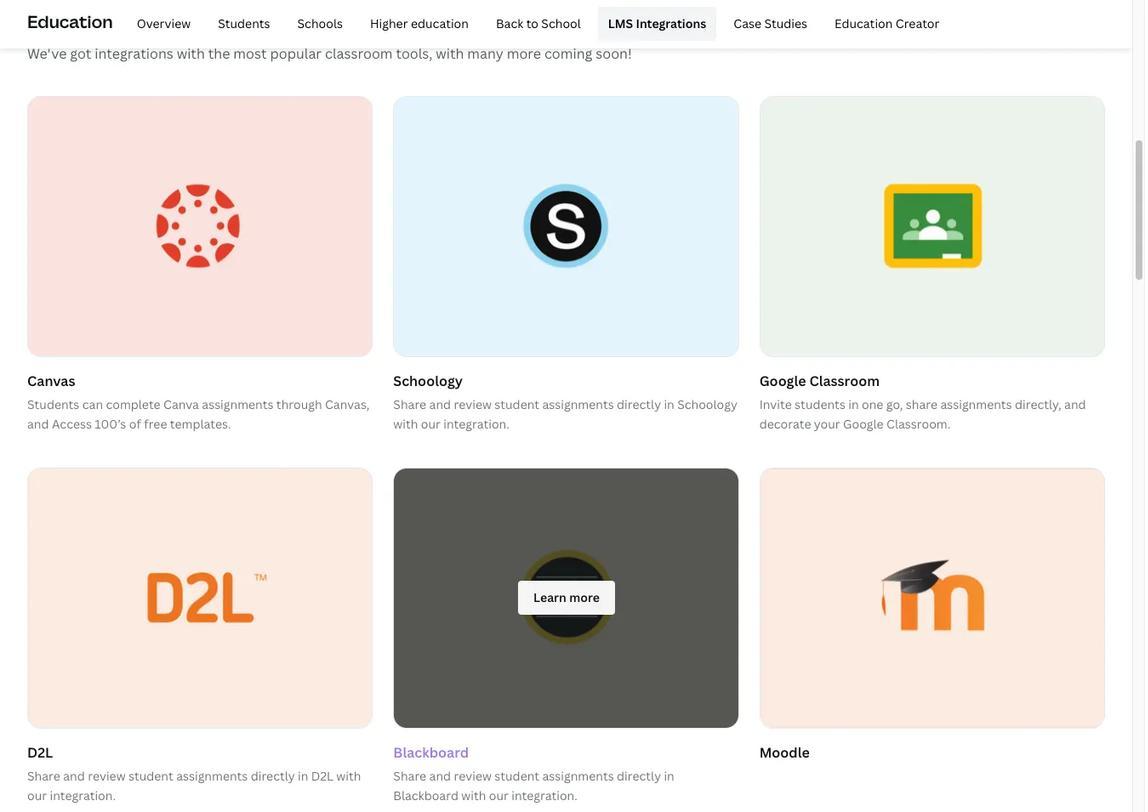 Task type: locate. For each thing, give the bounding box(es) containing it.
directly inside share and review student assignments directly in blackboard with our integration.
[[617, 769, 661, 785]]

student inside the "share and review student assignments directly in d2l with our integration."
[[128, 769, 173, 785]]

student for blackboard
[[495, 769, 540, 785]]

in
[[664, 397, 675, 413], [849, 397, 859, 413], [298, 769, 308, 785], [664, 769, 675, 785]]

student
[[495, 397, 540, 413], [128, 769, 173, 785], [495, 769, 540, 785]]

integrations down overview link
[[95, 44, 173, 63]]

google down one
[[843, 416, 884, 432]]

complete
[[106, 397, 161, 413]]

integration. for blackboard
[[512, 788, 578, 804]]

integration. for schoology
[[444, 416, 510, 432]]

our for d2l
[[27, 788, 47, 804]]

in inside share and review student assignments directly in schoology with our integration.
[[664, 397, 675, 413]]

back to school link
[[486, 7, 591, 41]]

2 horizontal spatial our
[[489, 788, 509, 804]]

0 vertical spatial google
[[760, 372, 806, 390]]

in for schoology
[[664, 397, 675, 413]]

0 horizontal spatial our
[[27, 788, 47, 804]]

got
[[70, 44, 91, 63]]

review inside share and review student assignments directly in blackboard with our integration.
[[454, 769, 492, 785]]

2 horizontal spatial integration.
[[512, 788, 578, 804]]

google
[[760, 372, 806, 390], [843, 416, 884, 432]]

in inside the "share and review student assignments directly in d2l with our integration."
[[298, 769, 308, 785]]

share inside share and review student assignments directly in blackboard with our integration.
[[393, 769, 426, 785]]

education inside menu bar
[[835, 15, 893, 31]]

integration.
[[444, 416, 510, 432], [50, 788, 116, 804], [512, 788, 578, 804]]

our
[[421, 416, 441, 432], [27, 788, 47, 804], [489, 788, 509, 804]]

students inside students 'link'
[[218, 15, 270, 31]]

students down canvas
[[27, 397, 79, 413]]

d2l
[[27, 744, 53, 762], [311, 769, 333, 785]]

education left creator
[[835, 15, 893, 31]]

student inside share and review student assignments directly in blackboard with our integration.
[[495, 769, 540, 785]]

directly inside share and review student assignments directly in schoology with our integration.
[[617, 397, 661, 413]]

student inside share and review student assignments directly in schoology with our integration.
[[495, 397, 540, 413]]

and inside share and review student assignments directly in blackboard with our integration.
[[429, 769, 451, 785]]

education up got
[[27, 10, 113, 33]]

and for d2l
[[63, 769, 85, 785]]

0 horizontal spatial students
[[27, 397, 79, 413]]

0 vertical spatial students
[[218, 15, 270, 31]]

directly inside the "share and review student assignments directly in d2l with our integration."
[[251, 769, 295, 785]]

tools,
[[396, 44, 433, 63]]

in inside share and review student assignments directly in blackboard with our integration.
[[664, 769, 675, 785]]

directly
[[617, 397, 661, 413], [251, 769, 295, 785], [617, 769, 661, 785]]

our inside share and review student assignments directly in schoology with our integration.
[[421, 416, 441, 432]]

0 horizontal spatial d2l
[[27, 744, 53, 762]]

share inside share and review student assignments directly in schoology with our integration.
[[393, 397, 426, 413]]

integration. inside share and review student assignments directly in blackboard with our integration.
[[512, 788, 578, 804]]

google up the invite
[[760, 372, 806, 390]]

students
[[795, 397, 846, 413]]

can
[[82, 397, 103, 413]]

case studies
[[734, 15, 808, 31]]

moodle
[[760, 744, 810, 762]]

students up most
[[218, 15, 270, 31]]

with for blackboard
[[461, 788, 486, 804]]

1 horizontal spatial education
[[835, 15, 893, 31]]

review inside share and review student assignments directly in schoology with our integration.
[[454, 397, 492, 413]]

1 vertical spatial students
[[27, 397, 79, 413]]

integration. inside share and review student assignments directly in schoology with our integration.
[[444, 416, 510, 432]]

0 vertical spatial schoology
[[393, 372, 463, 390]]

moodle link
[[760, 468, 1105, 768]]

1 horizontal spatial schoology
[[677, 397, 738, 413]]

1 vertical spatial schoology
[[677, 397, 738, 413]]

1 vertical spatial d2l
[[311, 769, 333, 785]]

1 horizontal spatial students
[[218, 15, 270, 31]]

1 horizontal spatial integration.
[[444, 416, 510, 432]]

share and review student assignments directly in blackboard with our integration.
[[393, 769, 675, 804]]

d2l inside the "share and review student assignments directly in d2l with our integration."
[[311, 769, 333, 785]]

education creator link
[[825, 7, 950, 41]]

and for blackboard
[[429, 769, 451, 785]]

share
[[906, 397, 938, 413]]

integration. inside the "share and review student assignments directly in d2l with our integration."
[[50, 788, 116, 804]]

2 blackboard from the top
[[393, 788, 459, 804]]

share for blackboard
[[393, 769, 426, 785]]

in inside the invite students in one go, share assignments directly, and decorate your google classroom.
[[849, 397, 859, 413]]

0 horizontal spatial google
[[760, 372, 806, 390]]

1 horizontal spatial google
[[843, 416, 884, 432]]

review
[[454, 397, 492, 413], [88, 769, 126, 785], [454, 769, 492, 785]]

and
[[429, 397, 451, 413], [1065, 397, 1086, 413], [27, 416, 49, 432], [63, 769, 85, 785], [429, 769, 451, 785]]

students
[[218, 15, 270, 31], [27, 397, 79, 413]]

menu bar containing overview
[[120, 7, 950, 41]]

many
[[467, 44, 504, 63]]

and inside share and review student assignments directly in schoology with our integration.
[[429, 397, 451, 413]]

1 vertical spatial google
[[843, 416, 884, 432]]

schoology
[[393, 372, 463, 390], [677, 397, 738, 413]]

100's
[[95, 416, 126, 432]]

integrations up the at the top
[[139, 1, 303, 37]]

with inside share and review student assignments directly in blackboard with our integration.
[[461, 788, 486, 804]]

assignments for d2l
[[176, 769, 248, 785]]

canvas image
[[28, 97, 372, 356]]

menu bar
[[120, 7, 950, 41]]

assignments inside the "share and review student assignments directly in d2l with our integration."
[[176, 769, 248, 785]]

assignments for canvas
[[202, 397, 274, 413]]

0 horizontal spatial schoology
[[393, 372, 463, 390]]

assignments inside 'students can complete canva assignments through canvas, and access 100's of free templates.'
[[202, 397, 274, 413]]

and inside 'students can complete canva assignments through canvas, and access 100's of free templates.'
[[27, 416, 49, 432]]

with inside the "share and review student assignments directly in d2l with our integration."
[[336, 769, 361, 785]]

classroom
[[810, 372, 880, 390]]

with for d2l
[[336, 769, 361, 785]]

integrations
[[139, 1, 303, 37], [95, 44, 173, 63]]

0 horizontal spatial integration.
[[50, 788, 116, 804]]

1 horizontal spatial our
[[421, 416, 441, 432]]

invite students in one go, share assignments directly, and decorate your google classroom.
[[760, 397, 1086, 432]]

creator
[[896, 15, 940, 31]]

review inside the "share and review student assignments directly in d2l with our integration."
[[88, 769, 126, 785]]

share inside the "share and review student assignments directly in d2l with our integration."
[[27, 769, 60, 785]]

our inside the "share and review student assignments directly in d2l with our integration."
[[27, 788, 47, 804]]

1 blackboard from the top
[[393, 744, 469, 762]]

students inside 'students can complete canva assignments through canvas, and access 100's of free templates.'
[[27, 397, 79, 413]]

assignments
[[202, 397, 274, 413], [542, 397, 614, 413], [941, 397, 1012, 413], [176, 769, 248, 785], [542, 769, 614, 785]]

with inside share and review student assignments directly in schoology with our integration.
[[393, 416, 418, 432]]

our inside share and review student assignments directly in blackboard with our integration.
[[489, 788, 509, 804]]

0 horizontal spatial education
[[27, 10, 113, 33]]

canvas
[[27, 372, 75, 390]]

0 vertical spatial blackboard
[[393, 744, 469, 762]]

share
[[393, 397, 426, 413], [27, 769, 60, 785], [393, 769, 426, 785]]

and inside the "share and review student assignments directly in d2l with our integration."
[[63, 769, 85, 785]]

case studies link
[[724, 7, 818, 41]]

1 vertical spatial blackboard
[[393, 788, 459, 804]]

0 vertical spatial integrations
[[139, 1, 303, 37]]

your
[[814, 416, 840, 432]]

schools
[[297, 15, 343, 31]]

assignments inside share and review student assignments directly in schoology with our integration.
[[542, 397, 614, 413]]

with
[[177, 44, 205, 63], [436, 44, 464, 63], [393, 416, 418, 432], [336, 769, 361, 785], [461, 788, 486, 804]]

education
[[27, 10, 113, 33], [835, 15, 893, 31]]

1 horizontal spatial d2l
[[311, 769, 333, 785]]

assignments for blackboard
[[542, 769, 614, 785]]

assignments inside share and review student assignments directly in blackboard with our integration.
[[542, 769, 614, 785]]

invite
[[760, 397, 792, 413]]

popular integrations we've got integrations with the most popular classroom tools, with many more coming soon!
[[27, 1, 632, 63]]

education for education
[[27, 10, 113, 33]]

popular
[[270, 44, 322, 63]]

moodle image
[[760, 469, 1104, 728]]

directly for schoology
[[617, 397, 661, 413]]

blackboard
[[393, 744, 469, 762], [393, 788, 459, 804]]

blackboard inside share and review student assignments directly in blackboard with our integration.
[[393, 788, 459, 804]]

blackboard image
[[377, 456, 756, 741]]

back to school
[[496, 15, 581, 31]]



Task type: describe. For each thing, give the bounding box(es) containing it.
higher education link
[[360, 7, 479, 41]]

with for schoology
[[393, 416, 418, 432]]

templates.
[[170, 416, 231, 432]]

google classroom
[[760, 372, 880, 390]]

overview link
[[127, 7, 201, 41]]

0 vertical spatial d2l
[[27, 744, 53, 762]]

student for schoology
[[495, 397, 540, 413]]

case
[[734, 15, 762, 31]]

google classroom image
[[760, 97, 1104, 356]]

in for d2l
[[298, 769, 308, 785]]

directly for blackboard
[[617, 769, 661, 785]]

integration. for d2l
[[50, 788, 116, 804]]

higher education
[[370, 15, 469, 31]]

popular
[[27, 1, 134, 37]]

assignments for schoology
[[542, 397, 614, 413]]

in for blackboard
[[664, 769, 675, 785]]

classroom.
[[887, 416, 951, 432]]

directly,
[[1015, 397, 1062, 413]]

students for students
[[218, 15, 270, 31]]

overview
[[137, 15, 191, 31]]

our for blackboard
[[489, 788, 509, 804]]

share for schoology
[[393, 397, 426, 413]]

access
[[52, 416, 92, 432]]

education
[[411, 15, 469, 31]]

schoology image
[[394, 97, 738, 356]]

classroom
[[325, 44, 393, 63]]

integrations
[[636, 15, 707, 31]]

and for schoology
[[429, 397, 451, 413]]

review for d2l
[[88, 769, 126, 785]]

we've
[[27, 44, 67, 63]]

schools link
[[287, 7, 353, 41]]

c2l image
[[28, 469, 372, 728]]

back
[[496, 15, 524, 31]]

schoology inside share and review student assignments directly in schoology with our integration.
[[677, 397, 738, 413]]

school
[[542, 15, 581, 31]]

most
[[233, 44, 267, 63]]

through
[[276, 397, 322, 413]]

lms integrations link
[[598, 7, 717, 41]]

decorate
[[760, 416, 811, 432]]

more
[[507, 44, 541, 63]]

share for d2l
[[27, 769, 60, 785]]

student for d2l
[[128, 769, 173, 785]]

education for education creator
[[835, 15, 893, 31]]

the
[[208, 44, 230, 63]]

of
[[129, 416, 141, 432]]

review for schoology
[[454, 397, 492, 413]]

one
[[862, 397, 884, 413]]

to
[[526, 15, 539, 31]]

assignments inside the invite students in one go, share assignments directly, and decorate your google classroom.
[[941, 397, 1012, 413]]

share and review student assignments directly in d2l with our integration.
[[27, 769, 361, 804]]

students can complete canva assignments through canvas, and access 100's of free templates.
[[27, 397, 370, 432]]

lms
[[608, 15, 633, 31]]

higher
[[370, 15, 408, 31]]

canva
[[163, 397, 199, 413]]

coming
[[545, 44, 593, 63]]

go,
[[887, 397, 903, 413]]

students link
[[208, 7, 280, 41]]

students for students can complete canva assignments through canvas, and access 100's of free templates.
[[27, 397, 79, 413]]

directly for d2l
[[251, 769, 295, 785]]

education creator
[[835, 15, 940, 31]]

google inside the invite students in one go, share assignments directly, and decorate your google classroom.
[[843, 416, 884, 432]]

1 vertical spatial integrations
[[95, 44, 173, 63]]

canvas,
[[325, 397, 370, 413]]

soon!
[[596, 44, 632, 63]]

lms integrations
[[608, 15, 707, 31]]

free
[[144, 416, 167, 432]]

and inside the invite students in one go, share assignments directly, and decorate your google classroom.
[[1065, 397, 1086, 413]]

share and review student assignments directly in schoology with our integration.
[[393, 397, 738, 432]]

studies
[[764, 15, 808, 31]]

our for schoology
[[421, 416, 441, 432]]

review for blackboard
[[454, 769, 492, 785]]



Task type: vqa. For each thing, say whether or not it's contained in the screenshot.
the rightmost integration.
yes



